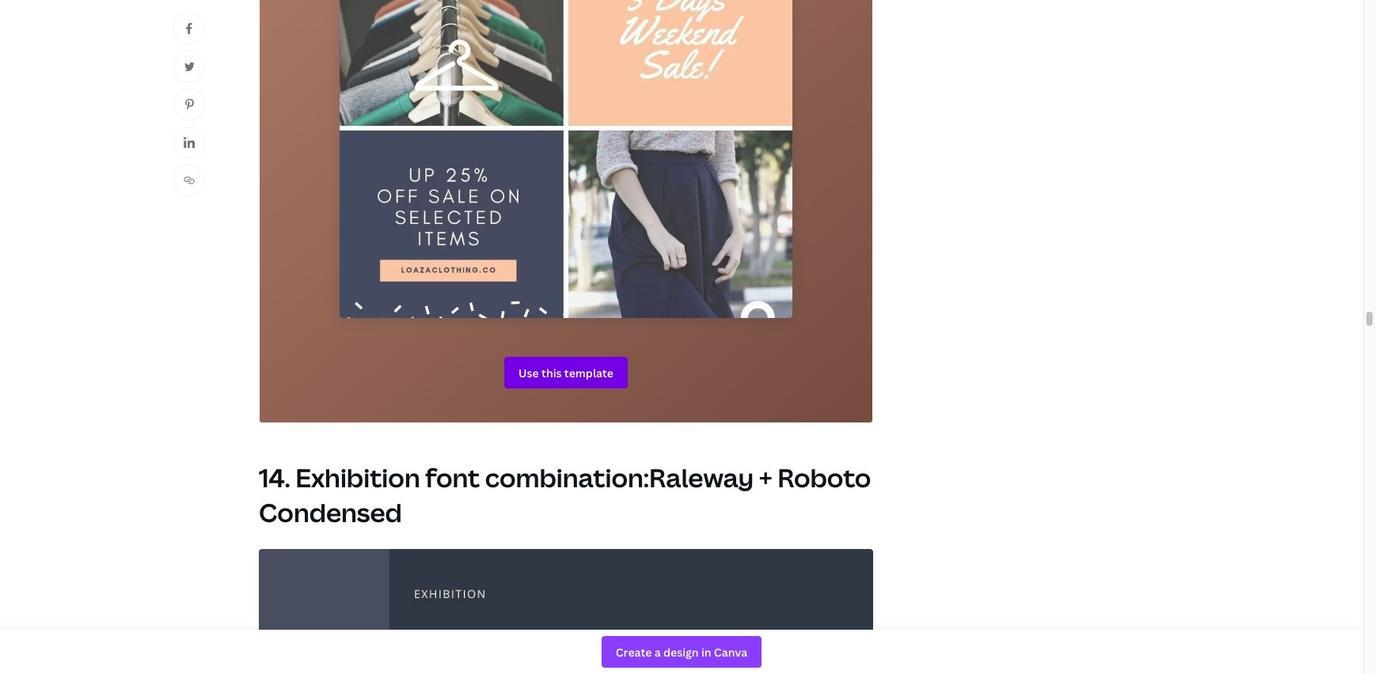 Task type: vqa. For each thing, say whether or not it's contained in the screenshot.
font
yes



Task type: describe. For each thing, give the bounding box(es) containing it.
combination:raleway
[[485, 461, 754, 495]]

14.
[[259, 461, 290, 495]]

exhibition
[[296, 461, 420, 495]]

14. exhibition font combination:raleway + roboto condensed
[[259, 461, 871, 529]]

condensed
[[259, 495, 402, 529]]

roboto
[[778, 461, 871, 495]]



Task type: locate. For each thing, give the bounding box(es) containing it.
font
[[425, 461, 480, 495]]

+
[[759, 461, 772, 495]]



